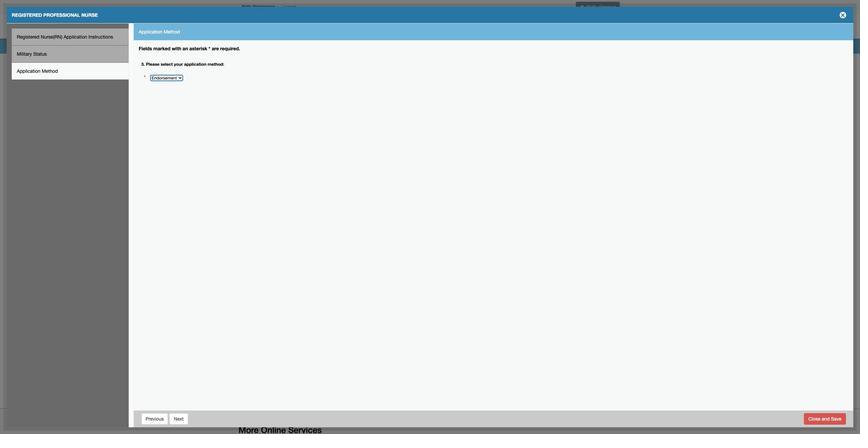 Task type: locate. For each thing, give the bounding box(es) containing it.
None button
[[141, 414, 168, 425], [170, 414, 188, 425], [804, 414, 846, 425], [141, 414, 168, 425], [170, 414, 188, 425], [804, 414, 846, 425]]



Task type: describe. For each thing, give the bounding box(es) containing it.
close window image
[[838, 10, 849, 21]]

illinois department of financial and professional regulation image
[[239, 15, 392, 37]]

shopping cart image
[[580, 5, 584, 9]]



Task type: vqa. For each thing, say whether or not it's contained in the screenshot.
email field
no



